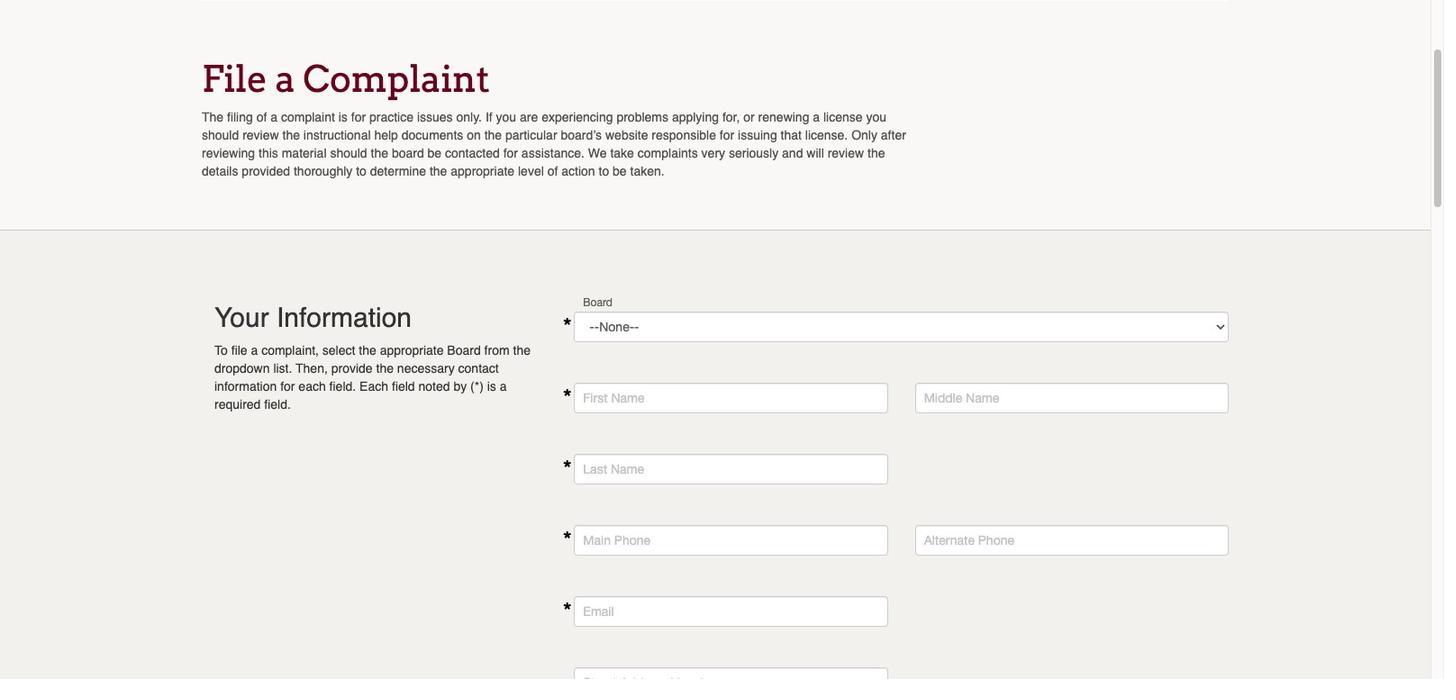 Task type: describe. For each thing, give the bounding box(es) containing it.
assistance.
[[522, 146, 585, 160]]

if
[[486, 110, 493, 124]]

a right "(*)"
[[500, 379, 507, 394]]

information
[[277, 302, 412, 333]]

2 you from the left
[[866, 110, 887, 124]]

name for middle name
[[966, 391, 999, 405]]

main phone
[[583, 533, 651, 548]]

name for first name
[[611, 391, 645, 405]]

for inside to file a complaint, select the appropriate board from the dropdown list. then, provide the necessary contact information for each field. each field noted by (*) is a required field.
[[280, 379, 295, 394]]

1 horizontal spatial review
[[828, 146, 864, 160]]

after
[[881, 128, 906, 142]]

2 to from the left
[[599, 164, 609, 178]]

0 vertical spatial be
[[428, 146, 442, 160]]

documents
[[402, 128, 463, 142]]

reviewing
[[202, 146, 255, 160]]

1 to from the left
[[356, 164, 367, 178]]

the down documents
[[430, 164, 447, 178]]

phone for main phone
[[614, 533, 651, 548]]

a up license.
[[813, 110, 820, 124]]

(*)
[[470, 379, 484, 394]]

contact
[[458, 361, 499, 376]]

1 you from the left
[[496, 110, 516, 124]]

First Name text field
[[574, 383, 888, 414]]

board inside to file a complaint, select the appropriate board from the dropdown list. then, provide the necessary contact information for each field. each field noted by (*) is a required field.
[[447, 343, 481, 358]]

on
[[467, 128, 481, 142]]

only
[[852, 128, 878, 142]]

Street Address Line 1 text field
[[574, 668, 888, 679]]

very
[[702, 146, 725, 160]]

the
[[202, 110, 224, 124]]

first
[[583, 391, 608, 405]]

appropriate inside file a complaint the filing of a complaint is for practice issues only. if you are experiencing problems applying for, or renewing a license you should review the instructional help documents on the particular board's website responsible for issuing that license. only after reviewing this material should the board be contacted for assistance. we take complaints very seriously and will review the details provided thoroughly to determine the appropriate level of action to be taken.
[[451, 164, 515, 178]]

board
[[392, 146, 424, 160]]

problems
[[617, 110, 669, 124]]

1 horizontal spatial board
[[583, 296, 613, 309]]

appropriate inside to file a complaint, select the appropriate board from the dropdown list. then, provide the necessary contact information for each field. each field noted by (*) is a required field.
[[380, 343, 444, 358]]

necessary
[[397, 361, 455, 376]]

each
[[360, 379, 388, 394]]

the down only
[[868, 146, 885, 160]]

then,
[[296, 361, 328, 376]]

alternate phone
[[924, 533, 1015, 548]]

the up "each"
[[376, 361, 394, 376]]

experiencing
[[542, 110, 613, 124]]

middle
[[924, 391, 963, 405]]

action
[[562, 164, 595, 178]]

list.
[[273, 361, 292, 376]]

the down if on the left of the page
[[484, 128, 502, 142]]

for up instructional at the left of the page
[[351, 110, 366, 124]]

select
[[322, 343, 355, 358]]

file
[[202, 58, 268, 101]]

responsible
[[652, 128, 716, 142]]

field
[[392, 379, 415, 394]]

Email text field
[[574, 596, 888, 627]]

website
[[606, 128, 648, 142]]

license
[[824, 110, 863, 124]]

will
[[807, 146, 824, 160]]

that
[[781, 128, 802, 142]]

determine
[[370, 164, 426, 178]]

take
[[610, 146, 634, 160]]

taken.
[[630, 164, 665, 178]]

last
[[583, 462, 607, 477]]

from
[[484, 343, 510, 358]]

Alternate Phone text field
[[915, 525, 1229, 556]]

material
[[282, 146, 327, 160]]



Task type: vqa. For each thing, say whether or not it's contained in the screenshot.
noted
yes



Task type: locate. For each thing, give the bounding box(es) containing it.
to file a complaint, select the appropriate board from the dropdown list. then, provide the necessary contact information for each field. each field noted by (*) is a required field.
[[214, 343, 531, 412]]

0 vertical spatial appropriate
[[451, 164, 515, 178]]

1 horizontal spatial to
[[599, 164, 609, 178]]

provide
[[331, 361, 373, 376]]

should
[[202, 128, 239, 142], [330, 146, 367, 160]]

1 vertical spatial review
[[828, 146, 864, 160]]

0 horizontal spatial appropriate
[[380, 343, 444, 358]]

phone right main
[[614, 533, 651, 548]]

Last Name text field
[[574, 454, 888, 485]]

level
[[518, 164, 544, 178]]

is inside file a complaint the filing of a complaint is for practice issues only. if you are experiencing problems applying for, or renewing a license you should review the instructional help documents on the particular board's website responsible for issuing that license. only after reviewing this material should the board be contacted for assistance. we take complaints very seriously and will review the details provided thoroughly to determine the appropriate level of action to be taken.
[[339, 110, 348, 124]]

for,
[[723, 110, 740, 124]]

complaint
[[281, 110, 335, 124]]

1 vertical spatial is
[[487, 379, 496, 394]]

last name
[[583, 462, 644, 477]]

0 horizontal spatial phone
[[614, 533, 651, 548]]

practice
[[369, 110, 414, 124]]

issues
[[417, 110, 453, 124]]

of
[[257, 110, 267, 124], [548, 164, 558, 178]]

review up this
[[243, 128, 279, 142]]

applying
[[672, 110, 719, 124]]

filing
[[227, 110, 253, 124]]

1 horizontal spatial appropriate
[[451, 164, 515, 178]]

provided
[[242, 164, 290, 178]]

name right last
[[611, 462, 644, 477]]

phone for alternate phone
[[978, 533, 1015, 548]]

1 horizontal spatial of
[[548, 164, 558, 178]]

0 horizontal spatial be
[[428, 146, 442, 160]]

0 horizontal spatial should
[[202, 128, 239, 142]]

contacted
[[445, 146, 500, 160]]

1 horizontal spatial field.
[[329, 379, 356, 394]]

0 horizontal spatial of
[[257, 110, 267, 124]]

appropriate
[[451, 164, 515, 178], [380, 343, 444, 358]]

1 vertical spatial appropriate
[[380, 343, 444, 358]]

you
[[496, 110, 516, 124], [866, 110, 887, 124]]

information
[[214, 379, 277, 394]]

to
[[214, 343, 228, 358]]

a
[[276, 58, 295, 101], [271, 110, 278, 124], [813, 110, 820, 124], [251, 343, 258, 358], [500, 379, 507, 394]]

name for last name
[[611, 462, 644, 477]]

0 horizontal spatial is
[[339, 110, 348, 124]]

0 vertical spatial field.
[[329, 379, 356, 394]]

your
[[214, 302, 269, 333]]

0 horizontal spatial review
[[243, 128, 279, 142]]

and
[[782, 146, 803, 160]]

0 vertical spatial review
[[243, 128, 279, 142]]

phone
[[614, 533, 651, 548], [978, 533, 1015, 548]]

complaint,
[[261, 343, 319, 358]]

to down we
[[599, 164, 609, 178]]

license.
[[805, 128, 848, 142]]

0 horizontal spatial you
[[496, 110, 516, 124]]

only.
[[456, 110, 482, 124]]

1 horizontal spatial phone
[[978, 533, 1015, 548]]

details
[[202, 164, 238, 178]]

1 vertical spatial field.
[[264, 397, 291, 412]]

dropdown
[[214, 361, 270, 376]]

for up level on the left of page
[[503, 146, 518, 160]]

should down instructional at the left of the page
[[330, 146, 367, 160]]

appropriate up 'necessary'
[[380, 343, 444, 358]]

board
[[583, 296, 613, 309], [447, 343, 481, 358]]

issuing
[[738, 128, 777, 142]]

name right 'middle'
[[966, 391, 999, 405]]

field. down the provide
[[329, 379, 356, 394]]

appropriate down contacted
[[451, 164, 515, 178]]

1 vertical spatial be
[[613, 164, 627, 178]]

first name
[[583, 391, 645, 405]]

to left determine on the top
[[356, 164, 367, 178]]

be
[[428, 146, 442, 160], [613, 164, 627, 178]]

the up material on the top left of the page
[[282, 128, 300, 142]]

by
[[454, 379, 467, 394]]

are
[[520, 110, 538, 124]]

main
[[583, 533, 611, 548]]

0 vertical spatial of
[[257, 110, 267, 124]]

is up instructional at the left of the page
[[339, 110, 348, 124]]

board's
[[561, 128, 602, 142]]

phone right alternate
[[978, 533, 1015, 548]]

0 vertical spatial is
[[339, 110, 348, 124]]

1 phone from the left
[[614, 533, 651, 548]]

you right if on the left of the page
[[496, 110, 516, 124]]

complaint
[[303, 58, 490, 101]]

particular
[[505, 128, 557, 142]]

renewing
[[758, 110, 810, 124]]

email
[[583, 605, 614, 619]]

to
[[356, 164, 367, 178], [599, 164, 609, 178]]

you up only
[[866, 110, 887, 124]]

0 vertical spatial board
[[583, 296, 613, 309]]

1 vertical spatial of
[[548, 164, 558, 178]]

is inside to file a complaint, select the appropriate board from the dropdown list. then, provide the necessary contact information for each field. each field noted by (*) is a required field.
[[487, 379, 496, 394]]

thoroughly
[[294, 164, 353, 178]]

1 horizontal spatial you
[[866, 110, 887, 124]]

complaints
[[638, 146, 698, 160]]

field.
[[329, 379, 356, 394], [264, 397, 291, 412]]

instructional
[[304, 128, 371, 142]]

each
[[299, 379, 326, 394]]

should down the the
[[202, 128, 239, 142]]

we
[[588, 146, 607, 160]]

name right first
[[611, 391, 645, 405]]

of right filing
[[257, 110, 267, 124]]

the down help
[[371, 146, 388, 160]]

Middle Name text field
[[915, 383, 1229, 414]]

this
[[259, 146, 278, 160]]

1 horizontal spatial be
[[613, 164, 627, 178]]

file
[[231, 343, 247, 358]]

file a complaint the filing of a complaint is for practice issues only. if you are experiencing problems applying for, or renewing a license you should review the instructional help documents on the particular board's website responsible for issuing that license. only after reviewing this material should the board be contacted for assistance. we take complaints very seriously and will review the details provided thoroughly to determine the appropriate level of action to be taken.
[[202, 58, 906, 178]]

a right the file
[[251, 343, 258, 358]]

of down assistance.
[[548, 164, 558, 178]]

middle name
[[924, 391, 999, 405]]

the right from
[[513, 343, 531, 358]]

the
[[282, 128, 300, 142], [484, 128, 502, 142], [371, 146, 388, 160], [868, 146, 885, 160], [430, 164, 447, 178], [359, 343, 376, 358], [513, 343, 531, 358], [376, 361, 394, 376]]

noted
[[419, 379, 450, 394]]

for
[[351, 110, 366, 124], [720, 128, 735, 142], [503, 146, 518, 160], [280, 379, 295, 394]]

for down the list.
[[280, 379, 295, 394]]

your information
[[214, 302, 412, 333]]

is
[[339, 110, 348, 124], [487, 379, 496, 394]]

alternate
[[924, 533, 975, 548]]

field. down the list.
[[264, 397, 291, 412]]

1 vertical spatial board
[[447, 343, 481, 358]]

for down for,
[[720, 128, 735, 142]]

review
[[243, 128, 279, 142], [828, 146, 864, 160]]

1 horizontal spatial should
[[330, 146, 367, 160]]

the up the provide
[[359, 343, 376, 358]]

1 vertical spatial should
[[330, 146, 367, 160]]

a left complaint
[[271, 110, 278, 124]]

0 horizontal spatial board
[[447, 343, 481, 358]]

2 phone from the left
[[978, 533, 1015, 548]]

0 vertical spatial should
[[202, 128, 239, 142]]

name
[[611, 391, 645, 405], [966, 391, 999, 405], [611, 462, 644, 477]]

help
[[374, 128, 398, 142]]

1 horizontal spatial is
[[487, 379, 496, 394]]

seriously
[[729, 146, 779, 160]]

a up complaint
[[276, 58, 295, 101]]

Main Phone text field
[[574, 525, 888, 556]]

0 horizontal spatial to
[[356, 164, 367, 178]]

0 horizontal spatial field.
[[264, 397, 291, 412]]

be down documents
[[428, 146, 442, 160]]

is right "(*)"
[[487, 379, 496, 394]]

be down take
[[613, 164, 627, 178]]

review down only
[[828, 146, 864, 160]]

required
[[214, 397, 261, 412]]

or
[[744, 110, 755, 124]]



